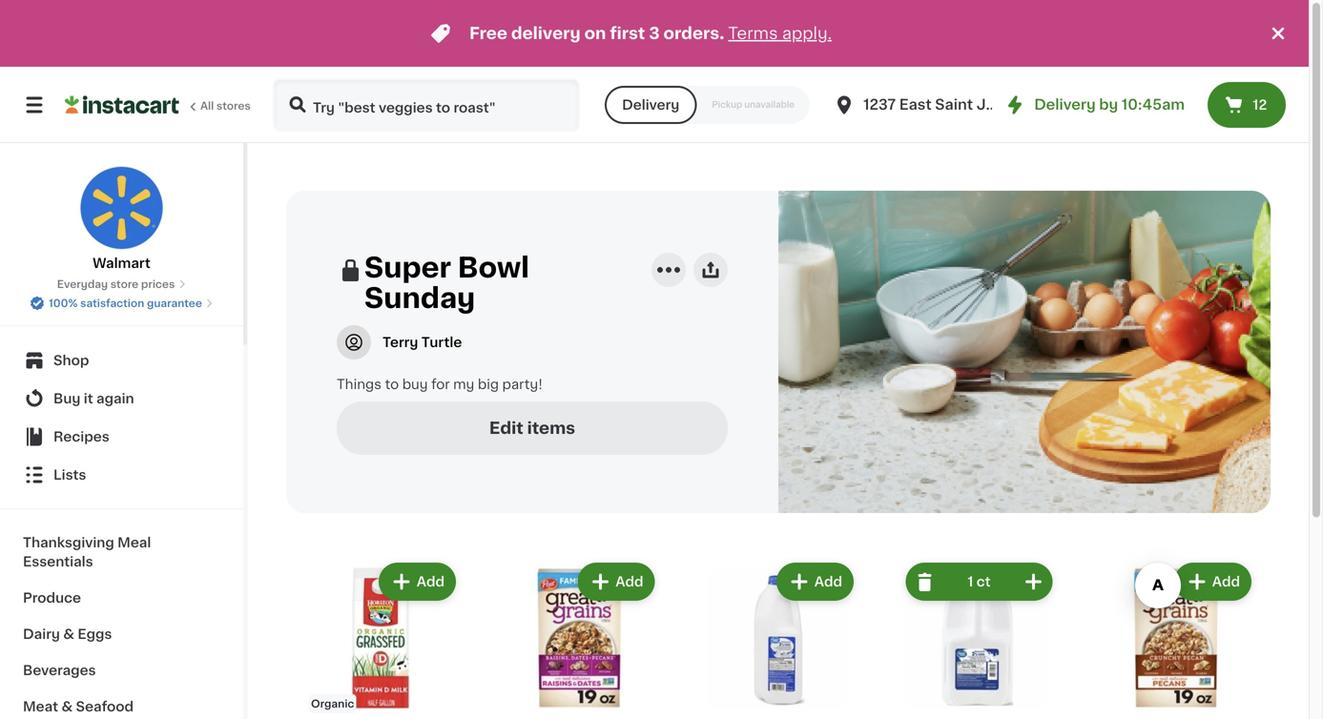 Task type: locate. For each thing, give the bounding box(es) containing it.
remove great value 2% reduced fat milk image
[[913, 571, 936, 593]]

add button
[[380, 565, 454, 599], [579, 565, 653, 599], [778, 565, 852, 599], [1176, 565, 1250, 599]]

add for 5th product group
[[1212, 575, 1240, 589]]

&
[[63, 628, 74, 641], [61, 700, 73, 714]]

1 add button from the left
[[380, 565, 454, 599]]

meal
[[118, 536, 151, 550]]

delivery
[[1034, 98, 1096, 112], [622, 98, 680, 112]]

delivery inside delivery button
[[622, 98, 680, 112]]

3
[[649, 25, 660, 41]]

0 horizontal spatial delivery
[[622, 98, 680, 112]]

saint
[[935, 98, 973, 112]]

add button for fourth product group from right
[[579, 565, 653, 599]]

add
[[417, 575, 445, 589], [616, 575, 643, 589], [815, 575, 842, 589], [1212, 575, 1240, 589]]

beverages link
[[11, 653, 232, 689]]

add button for third product group from left
[[778, 565, 852, 599]]

1 horizontal spatial delivery
[[1034, 98, 1096, 112]]

everyday store prices
[[57, 279, 175, 290]]

1 vertical spatial &
[[61, 700, 73, 714]]

2 product group from the left
[[500, 559, 659, 719]]

thanksgiving meal essentials link
[[11, 525, 232, 580]]

thanksgiving meal essentials
[[23, 536, 151, 569]]

james
[[977, 98, 1026, 112]]

all
[[200, 101, 214, 111]]

dairy & eggs
[[23, 628, 112, 641]]

my
[[453, 378, 474, 391]]

1 add from the left
[[417, 575, 445, 589]]

edit items
[[489, 420, 575, 436]]

product group containing 1 ct
[[898, 559, 1057, 719]]

3 add from the left
[[815, 575, 842, 589]]

12
[[1253, 98, 1267, 112]]

things
[[337, 378, 382, 391]]

product group
[[301, 559, 460, 719], [500, 559, 659, 719], [699, 559, 858, 719], [898, 559, 1057, 719], [1097, 559, 1255, 719]]

delivery by 10:45am
[[1034, 98, 1185, 112]]

delivery
[[511, 25, 581, 41]]

add button for fifth product group from the right
[[380, 565, 454, 599]]

essentials
[[23, 555, 93, 569]]

10:45am
[[1122, 98, 1185, 112]]

5 product group from the left
[[1097, 559, 1255, 719]]

& right meat at the bottom left of page
[[61, 700, 73, 714]]

walmart
[[93, 257, 151, 270]]

delivery inside delivery by 10:45am link
[[1034, 98, 1096, 112]]

turtle
[[421, 336, 462, 349]]

4 product group from the left
[[898, 559, 1057, 719]]

3 add button from the left
[[778, 565, 852, 599]]

to
[[385, 378, 399, 391]]

limited time offer region
[[0, 0, 1267, 67]]

shop
[[53, 354, 89, 367]]

1237
[[863, 98, 896, 112]]

meat
[[23, 700, 58, 714]]

meat & seafood link
[[11, 689, 232, 719]]

apply.
[[782, 25, 832, 41]]

4 add button from the left
[[1176, 565, 1250, 599]]

orders.
[[664, 25, 724, 41]]

all stores
[[200, 101, 251, 111]]

on
[[584, 25, 606, 41]]

party!
[[502, 378, 543, 391]]

guarantee
[[147, 298, 202, 309]]

organic
[[311, 699, 354, 709]]

0 vertical spatial &
[[63, 628, 74, 641]]

1237 east saint james street button
[[833, 78, 1075, 132]]

None search field
[[273, 78, 580, 132]]

1 ct
[[968, 575, 991, 589]]

& for meat
[[61, 700, 73, 714]]

100% satisfaction guarantee
[[49, 298, 202, 309]]

delivery left by
[[1034, 98, 1096, 112]]

first
[[610, 25, 645, 41]]

terms apply. link
[[728, 25, 832, 41]]

beverages
[[23, 664, 96, 677]]

it
[[84, 392, 93, 405]]

delivery down free delivery on first 3 orders. terms apply.
[[622, 98, 680, 112]]

2 add from the left
[[616, 575, 643, 589]]

3 product group from the left
[[699, 559, 858, 719]]

increment quantity of great value 2% reduced fat milk image
[[1022, 571, 1045, 593]]

& left eggs
[[63, 628, 74, 641]]

2 add button from the left
[[579, 565, 653, 599]]

add button for 5th product group
[[1176, 565, 1250, 599]]

seafood
[[76, 700, 134, 714]]

add for fifth product group from the right
[[417, 575, 445, 589]]

free delivery on first 3 orders. terms apply.
[[469, 25, 832, 41]]

stores
[[216, 101, 251, 111]]

4 add from the left
[[1212, 575, 1240, 589]]

terry turtle
[[383, 336, 462, 349]]

add for fourth product group from right
[[616, 575, 643, 589]]

lists link
[[11, 456, 232, 494]]

100%
[[49, 298, 78, 309]]

thanksgiving
[[23, 536, 114, 550]]



Task type: describe. For each thing, give the bounding box(es) containing it.
delivery button
[[605, 86, 697, 124]]

1 product group from the left
[[301, 559, 460, 719]]

12 button
[[1208, 82, 1286, 128]]

service type group
[[605, 86, 810, 124]]

delivery for delivery by 10:45am
[[1034, 98, 1096, 112]]

super bowl sunday
[[364, 254, 529, 312]]

items
[[527, 420, 575, 436]]

satisfaction
[[80, 298, 144, 309]]

sunday
[[364, 285, 475, 312]]

& for dairy
[[63, 628, 74, 641]]

terms
[[728, 25, 778, 41]]

street
[[1030, 98, 1075, 112]]

bowl
[[458, 254, 529, 281]]

store
[[110, 279, 139, 290]]

everyday
[[57, 279, 108, 290]]

recipes link
[[11, 418, 232, 456]]

everyday store prices link
[[57, 277, 186, 292]]

delivery by 10:45am link
[[1004, 93, 1185, 116]]

walmart logo image
[[80, 166, 164, 250]]

dairy & eggs link
[[11, 616, 232, 653]]

super
[[364, 254, 451, 281]]

big
[[478, 378, 499, 391]]

100% satisfaction guarantee button
[[30, 292, 214, 311]]

organic button
[[309, 567, 452, 719]]

east
[[899, 98, 932, 112]]

lists
[[53, 468, 86, 482]]

walmart link
[[80, 166, 164, 273]]

for
[[431, 378, 450, 391]]

recipes
[[53, 430, 109, 444]]

delivery for delivery
[[622, 98, 680, 112]]

Search field
[[275, 80, 578, 130]]

prices
[[141, 279, 175, 290]]

free
[[469, 25, 507, 41]]

shop link
[[11, 342, 232, 380]]

add for third product group from left
[[815, 575, 842, 589]]

edit items button
[[337, 402, 728, 455]]

again
[[96, 392, 134, 405]]

by
[[1099, 98, 1118, 112]]

terry
[[383, 336, 418, 349]]

produce link
[[11, 580, 232, 616]]

buy
[[402, 378, 428, 391]]

ct
[[977, 575, 991, 589]]

things to buy for my big party!
[[337, 378, 543, 391]]

edit
[[489, 420, 523, 436]]

produce
[[23, 591, 81, 605]]

1237 east saint james street
[[863, 98, 1075, 112]]

eggs
[[78, 628, 112, 641]]

instacart logo image
[[65, 93, 179, 116]]

1
[[968, 575, 973, 589]]

buy
[[53, 392, 80, 405]]

buy it again link
[[11, 380, 232, 418]]

meat & seafood
[[23, 700, 134, 714]]

all stores link
[[65, 78, 252, 132]]

buy it again
[[53, 392, 134, 405]]

dairy
[[23, 628, 60, 641]]



Task type: vqa. For each thing, say whether or not it's contained in the screenshot.
Everyday store prices LINK
yes



